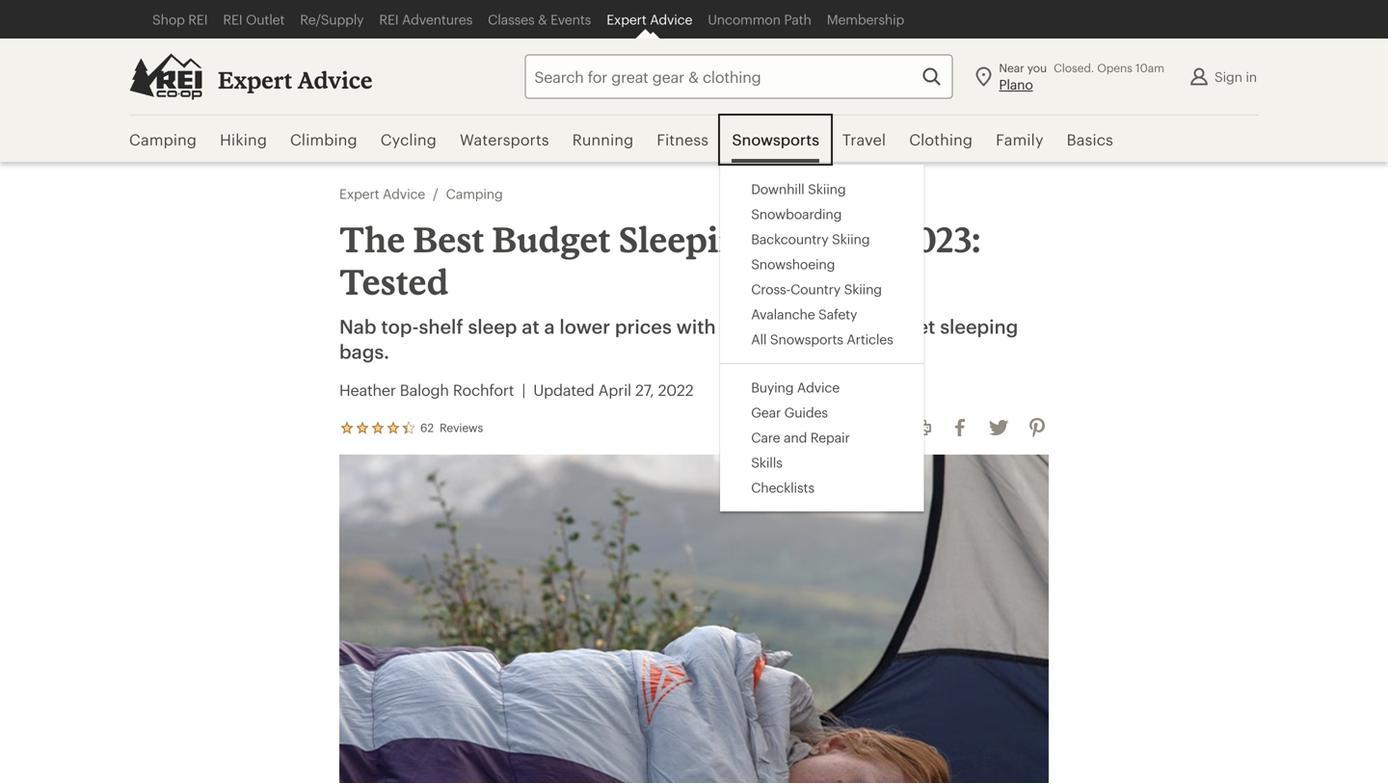 Task type: locate. For each thing, give the bounding box(es) containing it.
watersports button
[[448, 116, 561, 164]]

0 vertical spatial snowsports
[[732, 131, 819, 148]]

None search field
[[490, 54, 953, 99]]

downhill
[[751, 181, 805, 197]]

expert advice right events
[[607, 12, 692, 27]]

expert advice / camping
[[339, 186, 503, 201]]

tested
[[339, 261, 449, 302]]

running
[[572, 131, 634, 148]]

reviews
[[440, 421, 483, 435]]

10am
[[1136, 61, 1165, 75]]

camping button
[[129, 116, 208, 164]]

2 vertical spatial skiing
[[844, 281, 882, 297]]

checklists
[[751, 480, 815, 496]]

expert up the
[[339, 186, 379, 201]]

expert right events
[[607, 12, 647, 27]]

1 vertical spatial snowsports
[[770, 332, 843, 347]]

snowsports
[[732, 131, 819, 148], [770, 332, 843, 347]]

a
[[544, 315, 555, 338]]

in
[[1246, 69, 1257, 84]]

0 vertical spatial expert
[[607, 12, 647, 27]]

27,
[[635, 381, 654, 399]]

0 vertical spatial expert advice link
[[599, 0, 700, 39]]

rei co-op, go to rei.com home page image
[[129, 54, 202, 100]]

expert advice link up the
[[339, 185, 425, 202]]

rei outlet link
[[215, 0, 292, 39]]

expert advice link
[[599, 0, 700, 39], [218, 66, 373, 94], [339, 185, 425, 202]]

1 vertical spatial skiing
[[832, 231, 870, 247]]

2 vertical spatial expert
[[339, 186, 379, 201]]

camping down rei co-op, go to rei.com home page image
[[129, 131, 197, 148]]

camping inside dropdown button
[[129, 131, 197, 148]]

snowsports up downhill on the right of the page
[[732, 131, 819, 148]]

buying advice gear guides care and repair skills checklists
[[751, 380, 850, 496]]

travel button
[[831, 116, 898, 164]]

search image
[[920, 65, 943, 88]]

2 rei from the left
[[223, 12, 242, 27]]

0 vertical spatial camping
[[129, 131, 197, 148]]

2 horizontal spatial rei
[[379, 12, 399, 27]]

nab
[[339, 315, 376, 338]]

country
[[791, 281, 841, 297]]

repair
[[811, 430, 850, 445]]

sleep
[[468, 315, 517, 338]]

&
[[538, 12, 547, 27]]

expert down rei outlet link
[[218, 66, 292, 94]]

expert advice link right events
[[599, 0, 700, 39]]

0 horizontal spatial rei
[[188, 12, 208, 27]]

shop rei link
[[145, 0, 215, 39]]

0 horizontal spatial camping
[[129, 131, 197, 148]]

rei left the adventures
[[379, 12, 399, 27]]

care
[[751, 430, 780, 445]]

1 horizontal spatial rei
[[223, 12, 242, 27]]

advice down re/supply
[[297, 66, 373, 94]]

advice
[[650, 12, 692, 27], [297, 66, 373, 94], [383, 186, 425, 201], [797, 380, 840, 395]]

camping right /
[[446, 186, 503, 201]]

rei for rei adventures
[[379, 12, 399, 27]]

near
[[999, 61, 1024, 75]]

2022
[[658, 381, 694, 399]]

hiking button
[[208, 116, 279, 164]]

1 horizontal spatial expert
[[339, 186, 379, 201]]

checklists link
[[751, 479, 815, 496]]

skiing
[[808, 181, 846, 197], [832, 231, 870, 247], [844, 281, 882, 297]]

with
[[676, 315, 716, 338]]

rochfort
[[453, 381, 514, 399]]

advice left /
[[383, 186, 425, 201]]

backcountry
[[751, 231, 829, 247]]

rei right shop
[[188, 12, 208, 27]]

2 horizontal spatial expert
[[607, 12, 647, 27]]

snowboarding link
[[751, 205, 842, 223]]

shop
[[152, 12, 185, 27]]

running button
[[561, 116, 645, 164]]

events
[[551, 12, 591, 27]]

0 vertical spatial expert advice
[[607, 12, 692, 27]]

3 rei from the left
[[379, 12, 399, 27]]

advice inside buying advice gear guides care and repair skills checklists
[[797, 380, 840, 395]]

bags
[[769, 218, 848, 260]]

skiing up snowboarding
[[808, 181, 846, 197]]

|
[[522, 381, 526, 399]]

backcountry skiing link
[[751, 230, 870, 248]]

rei left outlet
[[223, 12, 242, 27]]

expert advice
[[607, 12, 692, 27], [218, 66, 373, 94]]

uncommon path link
[[700, 0, 819, 39]]

skiing up safety
[[844, 281, 882, 297]]

top-
[[381, 315, 419, 338]]

nab top-shelf sleep at a lower prices with our five favorite budget sleeping bags.
[[339, 315, 1018, 363]]

classes
[[488, 12, 535, 27]]

classes & events
[[488, 12, 591, 27]]

bags.
[[339, 340, 389, 363]]

1 horizontal spatial expert advice
[[607, 12, 692, 27]]

membership link
[[819, 0, 912, 39]]

expert advice link up climbing
[[218, 66, 373, 94]]

heather
[[339, 381, 396, 399]]

adventures
[[402, 12, 473, 27]]

snowshoeing
[[751, 256, 835, 272]]

1 vertical spatial camping
[[446, 186, 503, 201]]

uncommon
[[708, 12, 781, 27]]

fitness button
[[645, 116, 720, 164]]

you
[[1027, 61, 1047, 75]]

1 vertical spatial expert advice
[[218, 66, 373, 94]]

advice up guides
[[797, 380, 840, 395]]

budget
[[492, 218, 611, 260]]

snowsports down avalanche safety link
[[770, 332, 843, 347]]

safety
[[818, 307, 857, 322]]

None field
[[525, 54, 953, 99]]

cross-country skiing link
[[751, 281, 882, 298]]

none search field inside expert advice banner
[[490, 54, 953, 99]]

cross-
[[751, 281, 791, 297]]

plano
[[999, 77, 1033, 92]]

1 rei from the left
[[188, 12, 208, 27]]

expert advice up climbing
[[218, 66, 373, 94]]

all
[[751, 332, 767, 347]]

skiing down snowboarding
[[832, 231, 870, 247]]

snowshoeing link
[[751, 255, 835, 273]]

1 vertical spatial expert
[[218, 66, 292, 94]]

prices
[[615, 315, 672, 338]]



Task type: vqa. For each thing, say whether or not it's contained in the screenshot.
Men
no



Task type: describe. For each thing, give the bounding box(es) containing it.
path
[[784, 12, 811, 27]]

lower
[[560, 315, 610, 338]]

re/supply link
[[292, 0, 372, 39]]

rei for rei outlet
[[223, 12, 242, 27]]

hiking
[[220, 131, 267, 148]]

gear
[[751, 405, 781, 420]]

classes & events link
[[480, 0, 599, 39]]

a woman sleeping in the kelty cosmic 20 in colorado. image
[[339, 455, 1049, 784]]

62
[[420, 421, 434, 435]]

re/supply
[[300, 12, 364, 27]]

advice left uncommon on the right top of the page
[[650, 12, 692, 27]]

expert advice banner
[[0, 0, 1388, 512]]

shop rei
[[152, 12, 208, 27]]

fitness
[[657, 131, 709, 148]]

the
[[339, 218, 405, 260]]

sign in link
[[1180, 57, 1265, 96]]

all snowsports articles link
[[751, 331, 893, 348]]

snowsports button
[[720, 116, 831, 164]]

0 vertical spatial skiing
[[808, 181, 846, 197]]

Search for great gear & clothing text field
[[525, 54, 953, 99]]

opens
[[1097, 61, 1133, 75]]

family button
[[984, 116, 1055, 164]]

clothing
[[909, 131, 973, 148]]

guides
[[784, 405, 828, 420]]

none field inside expert advice banner
[[525, 54, 953, 99]]

gear guides link
[[751, 404, 828, 421]]

april
[[598, 381, 631, 399]]

uncommon path
[[708, 12, 811, 27]]

and
[[784, 430, 807, 445]]

climbing button
[[279, 116, 369, 164]]

clothing button
[[898, 116, 984, 164]]

downhill skiing link
[[751, 180, 846, 198]]

sign in
[[1215, 69, 1257, 84]]

buying advice link
[[751, 379, 840, 396]]

near you closed. opens 10am plano
[[999, 61, 1165, 92]]

/
[[433, 186, 438, 201]]

0 horizontal spatial expert advice
[[218, 66, 373, 94]]

rei co-op, go to rei.com home page link
[[129, 54, 202, 100]]

of
[[856, 218, 889, 260]]

balogh
[[400, 381, 449, 399]]

rei adventures link
[[372, 0, 480, 39]]

care and repair link
[[751, 429, 850, 446]]

favorite
[[794, 315, 864, 338]]

sign
[[1215, 69, 1242, 84]]

cycling
[[381, 131, 437, 148]]

the best budget sleeping bags of 2023: tested
[[339, 218, 981, 302]]

1 vertical spatial expert advice link
[[218, 66, 373, 94]]

avalanche safety link
[[751, 306, 857, 323]]

skills link
[[751, 454, 782, 471]]

at
[[522, 315, 540, 338]]

sleeping
[[940, 315, 1018, 338]]

climbing
[[290, 131, 357, 148]]

snowboarding
[[751, 206, 842, 222]]

watersports
[[460, 131, 549, 148]]

articles
[[847, 332, 893, 347]]

0 horizontal spatial expert
[[218, 66, 292, 94]]

membership
[[827, 12, 904, 27]]

2023:
[[897, 218, 981, 260]]

62 reviews
[[420, 421, 483, 435]]

shelf
[[419, 315, 463, 338]]

camping link
[[446, 185, 503, 202]]

skills
[[751, 455, 782, 470]]

our
[[721, 315, 752, 338]]

sleeping
[[619, 218, 761, 260]]

snowsports inside "downhill skiing snowboarding backcountry skiing snowshoeing cross-country skiing avalanche safety all snowsports articles"
[[770, 332, 843, 347]]

1 horizontal spatial camping
[[446, 186, 503, 201]]

buying
[[751, 380, 794, 395]]

rei outlet
[[223, 12, 285, 27]]

heather balogh rochfort | updated april 27, 2022
[[339, 381, 694, 399]]

avalanche
[[751, 307, 815, 322]]

downhill skiing snowboarding backcountry skiing snowshoeing cross-country skiing avalanche safety all snowsports articles
[[751, 181, 893, 347]]

snowsports inside dropdown button
[[732, 131, 819, 148]]

2 vertical spatial expert advice link
[[339, 185, 425, 202]]

cycling button
[[369, 116, 448, 164]]

travel
[[842, 131, 886, 148]]

closed.
[[1054, 61, 1094, 75]]

budget
[[869, 315, 935, 338]]

rei adventures
[[379, 12, 473, 27]]

best
[[413, 218, 485, 260]]



